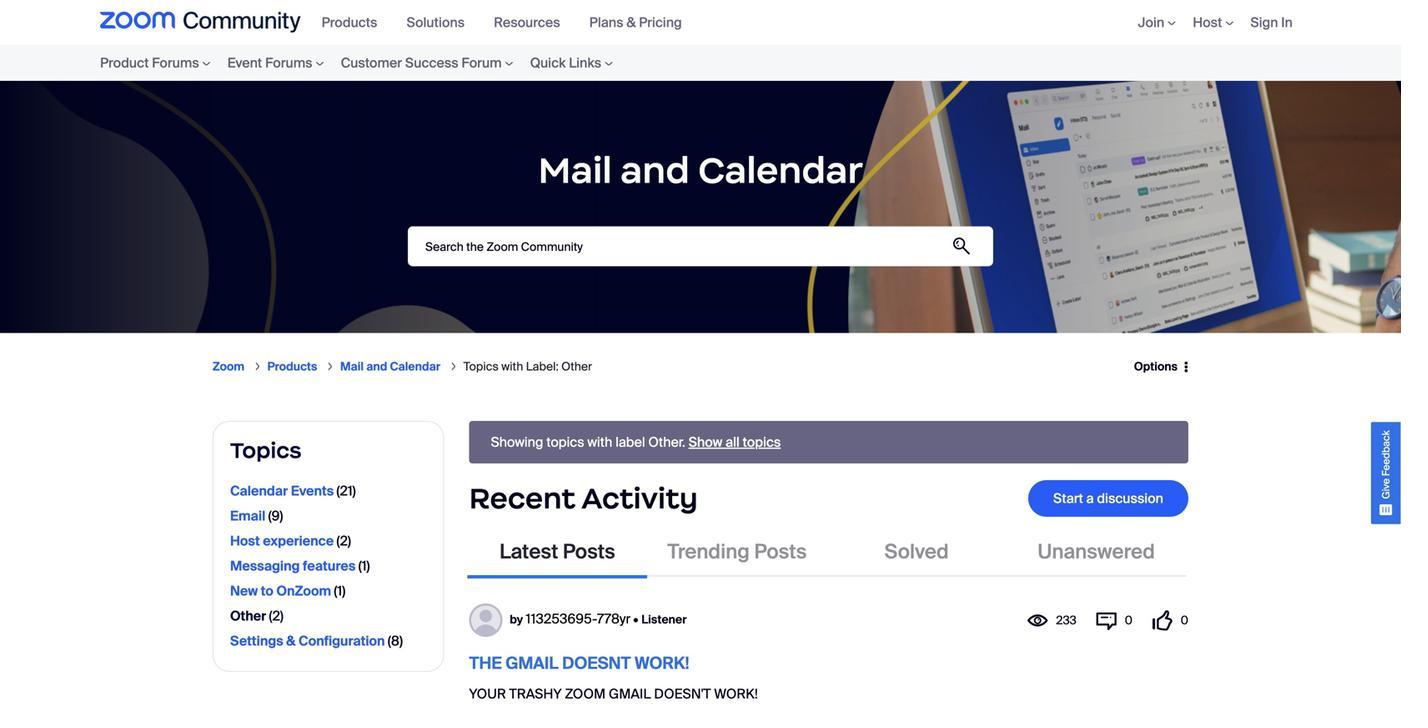 Task type: locate. For each thing, give the bounding box(es) containing it.
work! up doesn't
[[635, 653, 690, 675]]

1 vertical spatial other
[[649, 434, 682, 451]]

0 horizontal spatial other
[[230, 608, 266, 625]]

0 horizontal spatial host
[[230, 533, 260, 550]]

topics
[[464, 359, 499, 375], [230, 437, 302, 464]]

1 horizontal spatial forums
[[265, 54, 313, 72]]

2 topics from the left
[[743, 434, 781, 451]]

products link
[[322, 14, 390, 31], [268, 359, 317, 375]]

0
[[1125, 613, 1133, 629], [1181, 613, 1189, 629]]

2 vertical spatial calendar
[[230, 482, 288, 500]]

solutions link
[[407, 14, 477, 31]]

other down new
[[230, 608, 266, 625]]

778yr
[[597, 611, 631, 628]]

menu bar containing product forums
[[67, 45, 655, 81]]

host inside menu bar
[[1193, 14, 1223, 31]]

1 vertical spatial with
[[588, 434, 613, 451]]

unanswered
[[1038, 540, 1155, 565]]

2
[[340, 533, 348, 550], [272, 608, 280, 625]]

2 horizontal spatial other
[[649, 434, 682, 451]]

topics
[[547, 434, 585, 451], [743, 434, 781, 451]]

forums down community.title image
[[152, 54, 199, 72]]

1 posts from the left
[[563, 540, 615, 565]]

1 vertical spatial 1
[[337, 583, 342, 600]]

other inside calendar events 21 email 9 host experience 2 messaging features 1 new to onzoom 1 other 2 settings & configuration 8
[[230, 608, 266, 625]]

sign in
[[1251, 14, 1293, 31]]

0 horizontal spatial 1
[[337, 583, 342, 600]]

1 forums from the left
[[152, 54, 199, 72]]

0 vertical spatial host
[[1193, 14, 1223, 31]]

1 horizontal spatial topics
[[743, 434, 781, 451]]

0 horizontal spatial forums
[[152, 54, 199, 72]]

menu bar containing products
[[313, 0, 703, 45]]

& inside menu bar
[[627, 14, 636, 31]]

0 vertical spatial and
[[621, 148, 690, 193]]

topics right showing
[[547, 434, 585, 451]]

0 vertical spatial products
[[322, 14, 377, 31]]

0 vertical spatial gmail
[[506, 653, 559, 675]]

plans & pricing
[[590, 14, 682, 31]]

0 horizontal spatial products
[[268, 359, 317, 375]]

topics for topics with label: other
[[464, 359, 499, 375]]

1 topics from the left
[[547, 434, 585, 451]]

product
[[100, 54, 149, 72]]

0 horizontal spatial calendar
[[230, 482, 288, 500]]

0 vertical spatial with
[[502, 359, 523, 375]]

0 horizontal spatial topics
[[547, 434, 585, 451]]

1 down features
[[337, 583, 342, 600]]

0 horizontal spatial 0
[[1125, 613, 1133, 629]]

0 vertical spatial list
[[213, 346, 1124, 388]]

0 vertical spatial 2
[[340, 533, 348, 550]]

0 vertical spatial mail and calendar
[[538, 148, 863, 193]]

1 horizontal spatial gmail
[[609, 686, 651, 703]]

topics up calendar events link
[[230, 437, 302, 464]]

forums right event
[[265, 54, 313, 72]]

host experience link
[[230, 530, 334, 553]]

in
[[1282, 14, 1293, 31]]

quick links
[[530, 54, 602, 72]]

gmail right zoom
[[609, 686, 651, 703]]

2 vertical spatial other
[[230, 608, 266, 625]]

host down email
[[230, 533, 260, 550]]

113253695-
[[526, 611, 597, 628]]

list containing zoom
[[213, 346, 1124, 388]]

by 113253695-778yr • listener
[[510, 611, 687, 628]]

topics inside list
[[464, 359, 499, 375]]

trending posts
[[668, 540, 807, 565]]

with left "label"
[[588, 434, 613, 451]]

topics for topics
[[230, 437, 302, 464]]

with left "label:"
[[502, 359, 523, 375]]

0 horizontal spatial topics
[[230, 437, 302, 464]]

other right "label:"
[[562, 359, 592, 375]]

customer success forum link
[[333, 45, 522, 81]]

gmail
[[506, 653, 559, 675], [609, 686, 651, 703]]

posts down "recent activity"
[[563, 540, 615, 565]]

2 up features
[[340, 533, 348, 550]]

0 vertical spatial 1
[[362, 558, 367, 575]]

configuration
[[299, 633, 385, 650]]

1 vertical spatial mail
[[340, 359, 364, 375]]

community.title image
[[100, 12, 301, 33]]

1 vertical spatial and
[[366, 359, 387, 375]]

topics left "label:"
[[464, 359, 499, 375]]

other
[[562, 359, 592, 375], [649, 434, 682, 451], [230, 608, 266, 625]]

1 horizontal spatial products link
[[322, 14, 390, 31]]

the gmail  doesnt work! link
[[469, 653, 690, 675]]

2 horizontal spatial calendar
[[699, 148, 863, 193]]

products right 'zoom'
[[268, 359, 317, 375]]

the
[[469, 653, 502, 675]]

0 horizontal spatial mail and calendar
[[340, 359, 441, 375]]

0 horizontal spatial 2
[[272, 608, 280, 625]]

other right "label"
[[649, 434, 682, 451]]

1 horizontal spatial other
[[562, 359, 592, 375]]

with
[[502, 359, 523, 375], [588, 434, 613, 451]]

1 horizontal spatial mail
[[538, 148, 612, 193]]

1 vertical spatial &
[[286, 633, 296, 650]]

0 horizontal spatial mail
[[340, 359, 364, 375]]

mail and calendar
[[538, 148, 863, 193], [340, 359, 441, 375]]

0 horizontal spatial work!
[[635, 653, 690, 675]]

1 right features
[[362, 558, 367, 575]]

latest
[[500, 540, 558, 565]]

pricing
[[639, 14, 682, 31]]

1 horizontal spatial work!
[[714, 686, 758, 703]]

products link up "customer" on the top left of page
[[322, 14, 390, 31]]

1 horizontal spatial 2
[[340, 533, 348, 550]]

& right plans
[[627, 14, 636, 31]]

list
[[213, 346, 1124, 388], [230, 480, 427, 655]]

None submit
[[943, 227, 981, 266]]

product forums
[[100, 54, 199, 72]]

2 down new to onzoom link
[[272, 608, 280, 625]]

0 vertical spatial other
[[562, 359, 592, 375]]

posts
[[563, 540, 615, 565], [755, 540, 807, 565]]

1 horizontal spatial and
[[621, 148, 690, 193]]

host
[[1193, 14, 1223, 31], [230, 533, 260, 550]]

products up "customer" on the top left of page
[[322, 14, 377, 31]]

1 vertical spatial host
[[230, 533, 260, 550]]

calendar inside calendar events 21 email 9 host experience 2 messaging features 1 new to onzoom 1 other 2 settings & configuration 8
[[230, 482, 288, 500]]

0 horizontal spatial posts
[[563, 540, 615, 565]]

.
[[682, 434, 686, 451]]

1 horizontal spatial products
[[322, 14, 377, 31]]

2 forums from the left
[[265, 54, 313, 72]]

0 vertical spatial topics
[[464, 359, 499, 375]]

start a discussion
[[1054, 490, 1164, 508]]

& right settings
[[286, 633, 296, 650]]

1 horizontal spatial &
[[627, 14, 636, 31]]

0 horizontal spatial and
[[366, 359, 387, 375]]

233
[[1056, 613, 1077, 629]]

2 posts from the left
[[755, 540, 807, 565]]

0 horizontal spatial gmail
[[506, 653, 559, 675]]

0 horizontal spatial &
[[286, 633, 296, 650]]

1 vertical spatial topics
[[230, 437, 302, 464]]

forums inside 'link'
[[152, 54, 199, 72]]

1 vertical spatial list
[[230, 480, 427, 655]]

show all topics link
[[689, 434, 781, 451]]

new to onzoom link
[[230, 580, 331, 603]]

forums for event forums
[[265, 54, 313, 72]]

0 horizontal spatial products link
[[268, 359, 317, 375]]

mail
[[538, 148, 612, 193], [340, 359, 364, 375]]

gmail up the trashy
[[506, 653, 559, 675]]

menu bar
[[313, 0, 703, 45], [1113, 0, 1302, 45], [67, 45, 655, 81]]

products link right 'zoom'
[[268, 359, 317, 375]]

0 vertical spatial &
[[627, 14, 636, 31]]

posts right trending
[[755, 540, 807, 565]]

posts for trending posts
[[755, 540, 807, 565]]

&
[[627, 14, 636, 31], [286, 633, 296, 650]]

1 horizontal spatial 0
[[1181, 613, 1189, 629]]

1 vertical spatial mail and calendar
[[340, 359, 441, 375]]

and
[[621, 148, 690, 193], [366, 359, 387, 375]]

all
[[726, 434, 740, 451]]

work!
[[635, 653, 690, 675], [714, 686, 758, 703]]

1 vertical spatial calendar
[[390, 359, 441, 375]]

0 vertical spatial products link
[[322, 14, 390, 31]]

1 vertical spatial work!
[[714, 686, 758, 703]]

1 horizontal spatial topics
[[464, 359, 499, 375]]

recent
[[469, 481, 576, 517]]

calendar
[[699, 148, 863, 193], [390, 359, 441, 375], [230, 482, 288, 500]]

1 horizontal spatial host
[[1193, 14, 1223, 31]]

topics right 'all'
[[743, 434, 781, 451]]

listener
[[642, 612, 687, 628]]

list containing calendar events
[[230, 480, 427, 655]]

work! right doesn't
[[714, 686, 758, 703]]

0 vertical spatial mail
[[538, 148, 612, 193]]

label
[[616, 434, 645, 451]]

1 horizontal spatial posts
[[755, 540, 807, 565]]

latest posts
[[500, 540, 615, 565]]

host right the join link
[[1193, 14, 1223, 31]]



Task type: vqa. For each thing, say whether or not it's contained in the screenshot.


Task type: describe. For each thing, give the bounding box(es) containing it.
topics heading
[[230, 437, 427, 464]]

to
[[261, 583, 274, 600]]

customer success forum
[[341, 54, 502, 72]]

options button
[[1124, 350, 1189, 384]]

2 0 from the left
[[1181, 613, 1189, 629]]

event forums link
[[219, 45, 333, 81]]

features
[[303, 558, 356, 575]]

email
[[230, 508, 266, 525]]

0 vertical spatial calendar
[[699, 148, 863, 193]]

1 horizontal spatial 1
[[362, 558, 367, 575]]

quick links link
[[522, 45, 622, 81]]

success
[[405, 54, 459, 72]]

product forums link
[[100, 45, 219, 81]]

1 vertical spatial 2
[[272, 608, 280, 625]]

1 vertical spatial gmail
[[609, 686, 651, 703]]

•
[[633, 612, 639, 628]]

recent activity
[[469, 481, 698, 517]]

start
[[1054, 490, 1084, 508]]

links
[[569, 54, 602, 72]]

new
[[230, 583, 258, 600]]

experience
[[263, 533, 334, 550]]

zoom link
[[213, 359, 245, 375]]

messaging features link
[[230, 555, 356, 578]]

event
[[228, 54, 262, 72]]

solved
[[885, 540, 949, 565]]

host inside calendar events 21 email 9 host experience 2 messaging features 1 new to onzoom 1 other 2 settings & configuration 8
[[230, 533, 260, 550]]

1 horizontal spatial mail and calendar
[[538, 148, 863, 193]]

menu bar containing join
[[1113, 0, 1302, 45]]

start a discussion link
[[1029, 481, 1189, 517]]

forum
[[462, 54, 502, 72]]

posts for latest posts
[[563, 540, 615, 565]]

by
[[510, 612, 523, 628]]

plans
[[590, 14, 624, 31]]

solutions
[[407, 14, 465, 31]]

label:
[[526, 359, 559, 375]]

calendar events link
[[230, 480, 334, 503]]

zoom
[[565, 686, 606, 703]]

1 vertical spatial products
[[268, 359, 317, 375]]

topics with label: other
[[464, 359, 592, 375]]

zoom
[[213, 359, 245, 375]]

settings & configuration link
[[230, 630, 385, 653]]

0 horizontal spatial with
[[502, 359, 523, 375]]

forums for product forums
[[152, 54, 199, 72]]

doesnt
[[562, 653, 631, 675]]

email link
[[230, 505, 266, 528]]

21
[[340, 482, 353, 500]]

quick
[[530, 54, 566, 72]]

resources link
[[494, 14, 573, 31]]

& inside calendar events 21 email 9 host experience 2 messaging features 1 new to onzoom 1 other 2 settings & configuration 8
[[286, 633, 296, 650]]

a
[[1087, 490, 1094, 508]]

9
[[272, 508, 280, 525]]

1 vertical spatial products link
[[268, 359, 317, 375]]

resources
[[494, 14, 560, 31]]

sign in link
[[1251, 14, 1293, 31]]

event forums
[[228, 54, 313, 72]]

calendar events 21 email 9 host experience 2 messaging features 1 new to onzoom 1 other 2 settings & configuration 8
[[230, 482, 400, 650]]

messaging
[[230, 558, 300, 575]]

0 vertical spatial work!
[[635, 653, 690, 675]]

plans & pricing link
[[590, 14, 695, 31]]

products inside menu bar
[[322, 14, 377, 31]]

1 horizontal spatial calendar
[[390, 359, 441, 375]]

showing
[[491, 434, 544, 451]]

your trashy zoom gmail doesn't work!
[[469, 686, 758, 703]]

trashy
[[509, 686, 562, 703]]

doesn't
[[654, 686, 711, 703]]

113253695-778yr link
[[526, 611, 631, 628]]

activity
[[582, 481, 698, 517]]

Search text field
[[408, 227, 994, 267]]

options
[[1134, 359, 1178, 374]]

mail and calendar link
[[340, 359, 441, 375]]

your
[[469, 686, 506, 703]]

113253695 778yr image
[[469, 604, 503, 637]]

trending
[[668, 540, 750, 565]]

show
[[689, 434, 723, 451]]

events
[[291, 482, 334, 500]]

settings
[[230, 633, 283, 650]]

1 horizontal spatial with
[[588, 434, 613, 451]]

onzoom
[[277, 583, 331, 600]]

join link
[[1138, 14, 1177, 31]]

showing topics with label other . show all topics
[[491, 434, 781, 451]]

discussion
[[1097, 490, 1164, 508]]

1 0 from the left
[[1125, 613, 1133, 629]]

sign
[[1251, 14, 1279, 31]]

host link
[[1193, 14, 1234, 31]]

customer
[[341, 54, 402, 72]]

8
[[391, 633, 400, 650]]

the gmail  doesnt work!
[[469, 653, 690, 675]]

join
[[1138, 14, 1165, 31]]



